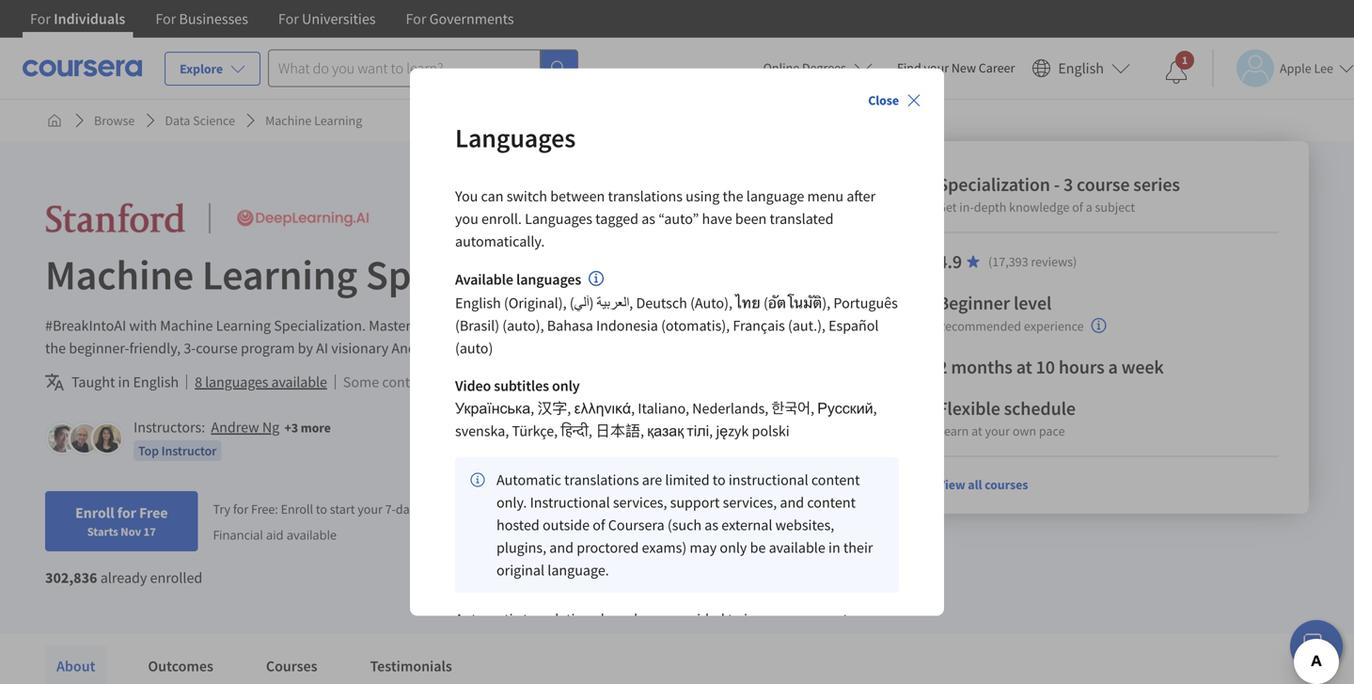 Task type: locate. For each thing, give the bounding box(es) containing it.
translated
[[770, 210, 834, 228], [507, 373, 571, 391]]

0 horizontal spatial access
[[439, 500, 475, 517]]

3-
[[184, 339, 196, 358]]

1 vertical spatial menu
[[614, 655, 650, 674]]

1 horizontal spatial translated
[[770, 210, 834, 228]]

instructional up the from
[[455, 633, 535, 652]]

instructors: andrew ng +3 more top instructor
[[134, 418, 331, 459]]

access up report
[[800, 610, 841, 629]]

enroll.
[[482, 210, 522, 228]]

302,836 already enrolled
[[45, 568, 203, 587]]

0 horizontal spatial for
[[117, 503, 136, 522]]

andrew inside #breakintoai with machine learning specialization. master fundamental ai concepts and develop practical machine learning skills in the beginner-friendly, 3-course program by ai visionary andrew ng
[[392, 339, 440, 358]]

0 vertical spatial automatic
[[497, 471, 562, 490]]

for inside try for free: enroll to start your 7-day full access free trial financial aid available
[[233, 500, 249, 517]]

हिन्दी,
[[561, 422, 593, 441]]

only.
[[497, 493, 527, 512]]

for for businesses
[[156, 9, 176, 28]]

2 horizontal spatial in
[[858, 316, 870, 335]]

ai left concepts
[[498, 316, 510, 335]]

course
[[1077, 173, 1130, 196], [196, 339, 238, 358]]

experience
[[1025, 317, 1085, 334]]

visionary
[[331, 339, 389, 358]]

and up websites,
[[780, 493, 805, 512]]

0 vertical spatial the
[[723, 187, 744, 206]]

machine up 3-
[[160, 316, 213, 335]]

outcomes link
[[137, 646, 225, 684]]

of down 3 at right
[[1073, 199, 1084, 215]]

been inside you can switch between translations using the language menu after you enroll. languages tagged as "auto" have been translated automatically.
[[736, 210, 767, 228]]

learning inside #breakintoai with machine learning specialization. master fundamental ai concepts and develop practical machine learning skills in the beginner-friendly, 3-course program by ai visionary andrew ng
[[216, 316, 271, 335]]

you down increase on the bottom right of page
[[774, 633, 797, 652]]

0 horizontal spatial course
[[196, 339, 238, 358]]

day
[[396, 500, 416, 517]]

can inside you can switch between translations using the language menu after you enroll. languages tagged as "auto" have been translated automatically.
[[481, 187, 504, 206]]

русский,
[[818, 399, 878, 418]]

only down the external on the bottom right
[[720, 539, 748, 557]]

0 vertical spatial as
[[642, 210, 656, 228]]

to left start
[[316, 500, 327, 517]]

ng left +3
[[262, 418, 280, 437]]

reviews)
[[1032, 253, 1078, 270]]

course up subject
[[1077, 173, 1130, 196]]

0 horizontal spatial in
[[118, 373, 130, 391]]

0 horizontal spatial services,
[[613, 493, 668, 512]]

been up they
[[634, 610, 666, 629]]

and inside #breakintoai with machine learning specialization. master fundamental ai concepts and develop practical machine learning skills in the beginner-friendly, 3-course program by ai visionary andrew ng
[[573, 316, 597, 335]]

the down #breakintoai
[[45, 339, 66, 358]]

2 horizontal spatial your
[[986, 422, 1011, 439]]

at right "learn"
[[972, 422, 983, 439]]

for governments
[[406, 9, 514, 28]]

0 horizontal spatial english
[[133, 373, 179, 391]]

course up "8"
[[196, 339, 238, 358]]

of inside "automatic translations are limited to instructional content only. instructional services, support services, and content hosted outside of coursera (such as external websites, plugins, and proctored exams) may only be available in their original language."
[[593, 516, 606, 535]]

0 vertical spatial you
[[455, 187, 478, 206]]

2 horizontal spatial may
[[690, 539, 717, 557]]

knowledge
[[1010, 199, 1070, 215]]

0 horizontal spatial enroll
[[75, 503, 114, 522]]

translations inside you can switch between translations using the language menu after you enroll. languages tagged as "auto" have been translated automatically.
[[608, 187, 683, 206]]

be right not
[[488, 373, 504, 391]]

contain
[[679, 633, 727, 652]]

hours
[[1059, 355, 1105, 379]]

languages up switch
[[455, 122, 576, 155]]

汉字,
[[538, 399, 571, 418]]

stanford university image
[[45, 201, 186, 235]]

to inside "automatic translations are limited to instructional content only. instructional services, support services, and content hosted outside of coursera (such as external websites, plugins, and proctored exams) may only be available in their original language."
[[713, 471, 726, 490]]

as left "auto" in the top of the page
[[642, 210, 656, 228]]

science
[[193, 112, 235, 129]]

you inside you can switch between translations using the language menu after you enroll. languages tagged as "auto" have been translated automatically.
[[455, 187, 478, 206]]

in down the português
[[858, 316, 870, 335]]

0 horizontal spatial menu
[[614, 655, 650, 674]]

external
[[722, 516, 773, 535]]

0 vertical spatial languages
[[517, 270, 582, 289]]

available languages
[[455, 270, 582, 289]]

english
[[1059, 59, 1105, 78], [455, 294, 501, 313], [133, 373, 179, 391]]

have up but
[[601, 610, 631, 629]]

at
[[1017, 355, 1033, 379], [972, 422, 983, 439]]

andrew ng image
[[48, 424, 76, 453]]

services, down are
[[613, 493, 668, 512]]

between
[[551, 187, 605, 206]]

(auto)
[[455, 339, 493, 358]]

can up enroll.
[[481, 187, 504, 206]]

show notifications image
[[1166, 61, 1188, 84]]

access right full
[[439, 500, 475, 517]]

menu inside automatic translations have been provided to increase access to instructional content, but they may contain errors. you can report errors from the language menu to help us improve translations for all coursera learners.
[[614, 655, 650, 674]]

at left 10
[[1017, 355, 1033, 379]]

specialization - 3 course series get in-depth knowledge of a subject
[[938, 173, 1181, 215]]

english inside english (original), العربية (آلي), deutsch (auto), ไทย (อัตโนมัติ), português (brasil) (auto), bahasa indonesia (otomatis), français (aut.), español (auto)
[[455, 294, 501, 313]]

language down content,
[[553, 655, 611, 674]]

2 for from the left
[[156, 9, 176, 28]]

machine right science on the top left
[[265, 112, 312, 129]]

browse link
[[87, 104, 142, 137]]

0 horizontal spatial a
[[1087, 199, 1093, 215]]

1 for from the left
[[30, 9, 51, 28]]

your inside try for free: enroll to start your 7-day full access free trial financial aid available
[[358, 500, 383, 517]]

1 vertical spatial a
[[1109, 355, 1119, 379]]

to up report
[[844, 610, 857, 629]]

enroll inside try for free: enroll to start your 7-day full access free trial financial aid available
[[281, 500, 313, 517]]

0 horizontal spatial of
[[593, 516, 606, 535]]

українська,
[[455, 399, 535, 418]]

1 horizontal spatial of
[[1073, 199, 1084, 215]]

-
[[1055, 173, 1061, 196]]

1 vertical spatial access
[[800, 610, 841, 629]]

menu left after
[[808, 187, 844, 206]]

language.
[[548, 561, 610, 580]]

coursera inside automatic translations have been provided to increase access to instructional content, but they may contain errors. you can report errors from the language menu to help us improve translations for all coursera learners.
[[455, 678, 512, 684]]

3 for from the left
[[278, 9, 299, 28]]

0 horizontal spatial ai
[[316, 339, 328, 358]]

languages right "8"
[[205, 373, 269, 391]]

0 vertical spatial translated
[[770, 210, 834, 228]]

français
[[733, 317, 785, 335]]

automatic inside automatic translations have been provided to increase access to instructional content, but they may contain errors. you can report errors from the language menu to help us improve translations for all coursera learners.
[[455, 610, 520, 629]]

been
[[736, 210, 767, 228], [634, 610, 666, 629]]

2
[[938, 355, 948, 379]]

1 horizontal spatial ng
[[443, 339, 460, 358]]

try for free: enroll to start your 7-day full access free trial financial aid available
[[213, 500, 524, 543]]

starts
[[87, 524, 118, 539]]

translations up instructional
[[565, 471, 639, 490]]

None search field
[[268, 49, 579, 87]]

0 vertical spatial access
[[439, 500, 475, 517]]

using
[[686, 187, 720, 206]]

for left universities
[[278, 9, 299, 28]]

been right "auto" in the top of the page
[[736, 210, 767, 228]]

for left businesses
[[156, 9, 176, 28]]

free:
[[251, 500, 278, 517]]

machine for machine learning
[[265, 112, 312, 129]]

1 horizontal spatial access
[[800, 610, 841, 629]]

more
[[301, 419, 331, 436]]

0 horizontal spatial translated
[[507, 373, 571, 391]]

courses
[[266, 657, 318, 676]]

may down (such
[[690, 539, 717, 557]]

universities
[[302, 9, 376, 28]]

english right career
[[1059, 59, 1105, 78]]

languages inside you can switch between translations using the language menu after you enroll. languages tagged as "auto" have been translated automatically.
[[525, 210, 593, 228]]

a
[[1087, 199, 1093, 215], [1109, 355, 1119, 379]]

languages inside 'button'
[[205, 373, 269, 391]]

0 vertical spatial a
[[1087, 199, 1093, 215]]

1 vertical spatial may
[[690, 539, 717, 557]]

coursera down errors
[[455, 678, 512, 684]]

available down by
[[271, 373, 327, 391]]

fundamental
[[414, 316, 495, 335]]

the up learners.
[[529, 655, 550, 674]]

languages inside dialog
[[517, 270, 582, 289]]

to
[[713, 471, 726, 490], [316, 500, 327, 517], [728, 610, 741, 629], [844, 610, 857, 629], [653, 655, 666, 674]]

a left subject
[[1087, 199, 1093, 215]]

and down (آلي),
[[573, 316, 597, 335]]

practical
[[654, 316, 708, 335]]

can inside automatic translations have been provided to increase access to instructional content, but they may contain errors. you can report errors from the language menu to help us improve translations for all coursera learners.
[[800, 633, 822, 652]]

may inside automatic translations have been provided to increase access to instructional content, but they may contain errors. you can report errors from the language menu to help us improve translations for all coursera learners.
[[649, 633, 676, 652]]

1 vertical spatial languages
[[525, 210, 593, 228]]

to right limited
[[713, 471, 726, 490]]

can left report
[[800, 633, 822, 652]]

of up proctored at the bottom
[[593, 516, 606, 535]]

instructional down polski
[[729, 471, 809, 490]]

0 vertical spatial course
[[1077, 173, 1130, 196]]

4 for from the left
[[406, 9, 427, 28]]

may
[[434, 373, 461, 391], [690, 539, 717, 557], [649, 633, 676, 652]]

for for try
[[233, 500, 249, 517]]

as
[[642, 210, 656, 228], [705, 516, 719, 535]]

andrew down master
[[392, 339, 440, 358]]

as right (such
[[705, 516, 719, 535]]

may left not
[[434, 373, 461, 391]]

specialization up depth
[[938, 173, 1051, 196]]

banner navigation
[[15, 0, 529, 38]]

your left own
[[986, 422, 1011, 439]]

close button
[[861, 83, 930, 117]]

menu down they
[[614, 655, 650, 674]]

0 vertical spatial andrew
[[392, 339, 440, 358]]

enroll up starts
[[75, 503, 114, 522]]

0 vertical spatial languages
[[455, 122, 576, 155]]

1 vertical spatial only
[[720, 539, 748, 557]]

services, up the external on the bottom right
[[723, 493, 777, 512]]

2 horizontal spatial english
[[1059, 59, 1105, 78]]

instructional
[[729, 471, 809, 490], [455, 633, 535, 652]]

1 vertical spatial of
[[593, 516, 606, 535]]

0 horizontal spatial may
[[434, 373, 461, 391]]

available inside "automatic translations are limited to instructional content only. instructional services, support services, and content hosted outside of coursera (such as external websites, plugins, and proctored exams) may only be available in their original language."
[[769, 539, 826, 557]]

0 vertical spatial language
[[747, 187, 805, 206]]

0 horizontal spatial you
[[455, 187, 478, 206]]

coursera
[[609, 516, 665, 535], [455, 678, 512, 684]]

in left their
[[829, 539, 841, 557]]

languages down between
[[525, 210, 593, 228]]

2 vertical spatial learning
[[216, 316, 271, 335]]

for right "try"
[[233, 500, 249, 517]]

languages up (original),
[[517, 270, 582, 289]]

"auto"
[[659, 210, 699, 228]]

0 vertical spatial have
[[702, 210, 733, 228]]

enroll inside enroll for free starts nov 17
[[75, 503, 114, 522]]

learning for machine learning
[[314, 112, 363, 129]]

more information on translated content image
[[589, 271, 604, 286]]

2 vertical spatial the
[[529, 655, 550, 674]]

0 vertical spatial machine
[[265, 112, 312, 129]]

1 horizontal spatial been
[[736, 210, 767, 228]]

1 horizontal spatial instructional
[[729, 471, 809, 490]]

0 horizontal spatial only
[[552, 377, 580, 396]]

english inside button
[[1059, 59, 1105, 78]]

skills
[[823, 316, 855, 335]]

andrew up the instructor
[[211, 418, 259, 437]]

8
[[195, 373, 202, 391]]

1 vertical spatial learning
[[202, 248, 358, 301]]

automatic up only.
[[497, 471, 562, 490]]

1 vertical spatial machine
[[45, 248, 194, 301]]

1 horizontal spatial all
[[969, 476, 983, 493]]

1 vertical spatial languages
[[205, 373, 269, 391]]

1 horizontal spatial services,
[[723, 493, 777, 512]]

enroll right free:
[[281, 500, 313, 517]]

2 horizontal spatial the
[[723, 187, 744, 206]]

learning
[[314, 112, 363, 129], [202, 248, 358, 301], [216, 316, 271, 335]]

2 vertical spatial your
[[358, 500, 383, 517]]

may up 'help'
[[649, 633, 676, 652]]

as inside "automatic translations are limited to instructional content only. instructional services, support services, and content hosted outside of coursera (such as external websites, plugins, and proctored exams) may only be available in their original language."
[[705, 516, 719, 535]]

0 vertical spatial may
[[434, 373, 461, 391]]

coursera up exams)
[[609, 516, 665, 535]]

1 horizontal spatial languages
[[517, 270, 582, 289]]

your left 7-
[[358, 500, 383, 517]]

available down websites,
[[769, 539, 826, 557]]

subtitles
[[494, 377, 549, 396]]

0 horizontal spatial coursera
[[455, 678, 512, 684]]

automatic up errors
[[455, 610, 520, 629]]

1 vertical spatial english
[[455, 294, 501, 313]]

be down the external on the bottom right
[[751, 539, 766, 557]]

1 button
[[1151, 50, 1203, 95]]

automatic inside "automatic translations are limited to instructional content only. instructional services, support services, and content hosted outside of coursera (such as external websites, plugins, and proctored exams) may only be available in their original language."
[[497, 471, 562, 490]]

schedule
[[1005, 397, 1076, 420]]

only inside "automatic translations are limited to instructional content only. instructional services, support services, and content hosted outside of coursera (such as external websites, plugins, and proctored exams) may only be available in their original language."
[[720, 539, 748, 557]]

0 horizontal spatial instructional
[[455, 633, 535, 652]]

your right find
[[925, 59, 950, 76]]

translated up 汉字,
[[507, 373, 571, 391]]

your inside flexible schedule learn at your own pace
[[986, 422, 1011, 439]]

language inside automatic translations have been provided to increase access to instructional content, but they may contain errors. you can report errors from the language menu to help us improve translations for all coursera learners.
[[553, 655, 611, 674]]

the
[[723, 187, 744, 206], [45, 339, 66, 358], [529, 655, 550, 674]]

your
[[925, 59, 950, 76], [986, 422, 1011, 439], [358, 500, 383, 517]]

0 vertical spatial at
[[1017, 355, 1033, 379]]

1 horizontal spatial enroll
[[281, 500, 313, 517]]

instructor
[[161, 442, 217, 459]]

menu inside you can switch between translations using the language menu after you enroll. languages tagged as "auto" have been translated automatically.
[[808, 187, 844, 206]]

for left governments
[[406, 9, 427, 28]]

services,
[[613, 493, 668, 512], [723, 493, 777, 512]]

0 horizontal spatial can
[[481, 187, 504, 206]]

ng down 'fundamental'
[[443, 339, 460, 358]]

a left week
[[1109, 355, 1119, 379]]

in right taught
[[118, 373, 130, 391]]

0 vertical spatial your
[[925, 59, 950, 76]]

have inside automatic translations have been provided to increase access to instructional content, but they may contain errors. you can report errors from the language menu to help us improve translations for all coursera learners.
[[601, 610, 631, 629]]

0 vertical spatial coursera
[[609, 516, 665, 535]]

0 vertical spatial english
[[1059, 59, 1105, 78]]

1 vertical spatial course
[[196, 339, 238, 358]]

1 vertical spatial can
[[800, 633, 822, 652]]

for inside enroll for free starts nov 17
[[117, 503, 136, 522]]

1 vertical spatial ng
[[262, 418, 280, 437]]

program
[[241, 339, 295, 358]]

english down friendly,
[[133, 373, 179, 391]]

2 horizontal spatial for
[[850, 655, 868, 674]]

only
[[552, 377, 580, 396], [720, 539, 748, 557]]

have down using in the top of the page
[[702, 210, 733, 228]]

0 horizontal spatial andrew
[[211, 418, 259, 437]]

1 vertical spatial been
[[634, 610, 666, 629]]

menu
[[808, 187, 844, 206], [614, 655, 650, 674]]

302,836
[[45, 568, 97, 587]]

by
[[298, 339, 313, 358]]

0 vertical spatial and
[[573, 316, 597, 335]]

1 horizontal spatial at
[[1017, 355, 1033, 379]]

course inside specialization - 3 course series get in-depth knowledge of a subject
[[1077, 173, 1130, 196]]

1 horizontal spatial for
[[233, 500, 249, 517]]

only up 汉字,
[[552, 377, 580, 396]]

translations up tagged
[[608, 187, 683, 206]]

machine up the with
[[45, 248, 194, 301]]

(17,393 reviews)
[[989, 253, 1078, 270]]

coursera image
[[23, 53, 142, 83]]

(brasil)
[[455, 317, 500, 335]]

outside
[[543, 516, 590, 535]]

(auto),
[[503, 317, 544, 335]]

access
[[439, 500, 475, 517], [800, 610, 841, 629]]

1 horizontal spatial have
[[702, 210, 733, 228]]

you
[[455, 187, 478, 206], [774, 633, 797, 652]]

日本語,
[[596, 422, 645, 441]]

some content may not be translated
[[343, 373, 571, 391]]

0 horizontal spatial ng
[[262, 418, 280, 437]]

0 vertical spatial instructional
[[729, 471, 809, 490]]

as inside you can switch between translations using the language menu after you enroll. languages tagged as "auto" have been translated automatically.
[[642, 210, 656, 228]]

ai right by
[[316, 339, 328, 358]]

0 vertical spatial only
[[552, 377, 580, 396]]

automatic for automatic translations are limited to instructional content only. instructional services, support services, and content hosted outside of coursera (such as external websites, plugins, and proctored exams) may only be available in their original language.
[[497, 471, 562, 490]]

0 horizontal spatial the
[[45, 339, 66, 358]]

learning for machine learning specialization
[[202, 248, 358, 301]]

have inside you can switch between translations using the language menu after you enroll. languages tagged as "auto" have been translated automatically.
[[702, 210, 733, 228]]

العربية
[[597, 294, 630, 313]]

home image
[[47, 113, 62, 128]]

3
[[1064, 173, 1074, 196]]

translated up (อัตโนมัติ),
[[770, 210, 834, 228]]

0 horizontal spatial language
[[553, 655, 611, 674]]

1 horizontal spatial menu
[[808, 187, 844, 206]]

language right using in the top of the page
[[747, 187, 805, 206]]

1 vertical spatial all
[[871, 655, 886, 674]]

language inside you can switch between translations using the language menu after you enroll. languages tagged as "auto" have been translated automatically.
[[747, 187, 805, 206]]

2 vertical spatial may
[[649, 633, 676, 652]]

1 vertical spatial language
[[553, 655, 611, 674]]

the right using in the top of the page
[[723, 187, 744, 206]]

2 months at 10 hours a week
[[938, 355, 1165, 379]]

1 vertical spatial have
[[601, 610, 631, 629]]

1 horizontal spatial language
[[747, 187, 805, 206]]

for down report
[[850, 655, 868, 674]]

қазақ
[[648, 422, 684, 441]]

career
[[979, 59, 1016, 76]]

0 horizontal spatial all
[[871, 655, 886, 674]]

specialization up (brasil)
[[366, 248, 615, 301]]

the inside automatic translations have been provided to increase access to instructional content, but they may contain errors. you can report errors from the language menu to help us improve translations for all coursera learners.
[[529, 655, 550, 674]]

english for english
[[1059, 59, 1105, 78]]

for up nov
[[117, 503, 136, 522]]

for left "individuals"
[[30, 9, 51, 28]]

0 vertical spatial ai
[[498, 316, 510, 335]]

all inside automatic translations have been provided to increase access to instructional content, but they may contain errors. you can report errors from the language menu to help us improve translations for all coursera learners.
[[871, 655, 886, 674]]

instructional inside "automatic translations are limited to instructional content only. instructional services, support services, and content hosted outside of coursera (such as external websites, plugins, and proctored exams) may only be available in their original language."
[[729, 471, 809, 490]]

you up you
[[455, 187, 478, 206]]

available inside 'button'
[[271, 373, 327, 391]]

machine for machine learning specialization
[[45, 248, 194, 301]]

enroll for free starts nov 17
[[75, 503, 168, 539]]

and down outside at left bottom
[[550, 539, 574, 557]]

1 horizontal spatial you
[[774, 633, 797, 652]]

english up (brasil)
[[455, 294, 501, 313]]

available right aid
[[287, 526, 337, 543]]



Task type: vqa. For each thing, say whether or not it's contained in the screenshot.
may
yes



Task type: describe. For each thing, give the bounding box(es) containing it.
español
[[829, 317, 879, 335]]

translated inside you can switch between translations using the language menu after you enroll. languages tagged as "auto" have been translated automatically.
[[770, 210, 834, 228]]

for for universities
[[278, 9, 299, 28]]

they
[[618, 633, 646, 652]]

for individuals
[[30, 9, 125, 28]]

a inside specialization - 3 course series get in-depth knowledge of a subject
[[1087, 199, 1093, 215]]

switch
[[507, 187, 548, 206]]

learn
[[938, 422, 969, 439]]

türkçe,
[[512, 422, 558, 441]]

proctored
[[577, 539, 639, 557]]

you
[[455, 210, 479, 228]]

free
[[477, 500, 499, 517]]

2 vertical spatial and
[[550, 539, 574, 557]]

tagged
[[596, 210, 639, 228]]

view
[[938, 476, 966, 493]]

flexible
[[938, 397, 1001, 420]]

for inside automatic translations have been provided to increase access to instructional content, but they may contain errors. you can report errors from the language menu to help us improve translations for all coursera learners.
[[850, 655, 868, 674]]

be inside "automatic translations are limited to instructional content only. instructional services, support services, and content hosted outside of coursera (such as external websites, plugins, and proctored exams) may only be available in their original language."
[[751, 539, 766, 557]]

aarti bagul image
[[93, 424, 121, 453]]

deeplearning.ai image
[[233, 201, 374, 235]]

(otomatis),
[[662, 317, 730, 335]]

(such
[[668, 516, 702, 535]]

english button
[[1025, 38, 1139, 99]]

0 vertical spatial be
[[488, 373, 504, 391]]

video subtitles only українська, 汉字, ελληνικά, italiano, nederlands, 한국어, русский, svenska, türkçe, हिन्दी, 日本語, қазақ тілі, język polski
[[455, 377, 878, 441]]

2 vertical spatial content
[[808, 493, 856, 512]]

taught in english
[[72, 373, 179, 391]]

1 services, from the left
[[613, 493, 668, 512]]

andrew inside the instructors: andrew ng +3 more top instructor
[[211, 418, 259, 437]]

english for english (original), العربية (آلي), deutsch (auto), ไทย (อัตโนมัติ), português (brasil) (auto), bahasa indonesia (otomatis), français (aut.), español (auto)
[[455, 294, 501, 313]]

in inside "automatic translations are limited to instructional content only. instructional services, support services, and content hosted outside of coursera (such as external websites, plugins, and proctored exams) may only be available in their original language."
[[829, 539, 841, 557]]

machine inside #breakintoai with machine learning specialization. master fundamental ai concepts and develop practical machine learning skills in the beginner-friendly, 3-course program by ai visionary andrew ng
[[160, 316, 213, 335]]

view all courses link
[[938, 476, 1029, 493]]

you inside automatic translations have been provided to increase access to instructional content, but they may contain errors. you can report errors from the language menu to help us improve translations for all coursera learners.
[[774, 633, 797, 652]]

#breakintoai with machine learning specialization. master fundamental ai concepts and develop practical machine learning skills in the beginner-friendly, 3-course program by ai visionary andrew ng
[[45, 316, 870, 358]]

financial aid available button
[[213, 526, 337, 543]]

languages for available
[[517, 270, 582, 289]]

for businesses
[[156, 9, 248, 28]]

depth
[[975, 199, 1007, 215]]

+3
[[285, 419, 298, 436]]

4.9
[[938, 250, 963, 273]]

1 vertical spatial ai
[[316, 339, 328, 358]]

report
[[825, 633, 865, 652]]

you can switch between translations using the language menu after you enroll. languages tagged as "auto" have been translated automatically.
[[455, 187, 876, 251]]

errors.
[[730, 633, 771, 652]]

testimonials link
[[359, 646, 464, 684]]

automatic translations are limited to instructional content only. instructional services, support services, and content hosted outside of coursera (such as external websites, plugins, and proctored exams) may only be available in their original language. element
[[455, 458, 900, 593]]

series
[[1134, 173, 1181, 196]]

at inside flexible schedule learn at your own pace
[[972, 422, 983, 439]]

한국어,
[[772, 399, 815, 418]]

close
[[869, 92, 900, 109]]

already
[[100, 568, 147, 587]]

1 vertical spatial and
[[780, 493, 805, 512]]

in inside #breakintoai with machine learning specialization. master fundamental ai concepts and develop practical machine learning skills in the beginner-friendly, 3-course program by ai visionary andrew ng
[[858, 316, 870, 335]]

1 horizontal spatial ai
[[498, 316, 510, 335]]

for for individuals
[[30, 9, 51, 28]]

about link
[[45, 646, 107, 684]]

languages dialog
[[410, 68, 945, 684]]

(อัตโนมัติ),
[[764, 294, 831, 313]]

find
[[898, 59, 922, 76]]

about
[[56, 657, 95, 676]]

indonesia
[[597, 317, 659, 335]]

available inside try for free: enroll to start your 7-day full access free trial financial aid available
[[287, 526, 337, 543]]

aid
[[266, 526, 284, 543]]

1 vertical spatial translated
[[507, 373, 571, 391]]

top
[[138, 442, 159, 459]]

browse
[[94, 112, 135, 129]]

0 vertical spatial all
[[969, 476, 983, 493]]

support
[[671, 493, 720, 512]]

data science
[[165, 112, 235, 129]]

data science link
[[157, 104, 243, 137]]

been inside automatic translations have been provided to increase access to instructional content, but they may contain errors. you can report errors from the language menu to help us improve translations for all coursera learners.
[[634, 610, 666, 629]]

the inside you can switch between translations using the language menu after you enroll. languages tagged as "auto" have been translated automatically.
[[723, 187, 744, 206]]

to left 'help'
[[653, 655, 666, 674]]

translations up content,
[[523, 610, 598, 629]]

0 vertical spatial content
[[382, 373, 431, 391]]

businesses
[[179, 9, 248, 28]]

with
[[129, 316, 157, 335]]

taught
[[72, 373, 115, 391]]

ng inside the instructors: andrew ng +3 more top instructor
[[262, 418, 280, 437]]

provided
[[669, 610, 725, 629]]

polski
[[752, 422, 790, 441]]

geoff ladwig image
[[71, 424, 99, 453]]

machine learning
[[265, 112, 363, 129]]

translations inside "automatic translations are limited to instructional content only. instructional services, support services, and content hosted outside of coursera (such as external websites, plugins, and proctored exams) may only be available in their original language."
[[565, 471, 639, 490]]

1 horizontal spatial your
[[925, 59, 950, 76]]

2 services, from the left
[[723, 493, 777, 512]]

access inside automatic translations have been provided to increase access to instructional content, but they may contain errors. you can report errors from the language menu to help us improve translations for all coursera learners.
[[800, 610, 841, 629]]

learning
[[769, 316, 820, 335]]

own
[[1013, 422, 1037, 439]]

course inside #breakintoai with machine learning specialization. master fundamental ai concepts and develop practical machine learning skills in the beginner-friendly, 3-course program by ai visionary andrew ng
[[196, 339, 238, 358]]

1 horizontal spatial a
[[1109, 355, 1119, 379]]

plugins,
[[497, 539, 547, 557]]

specialization inside specialization - 3 course series get in-depth knowledge of a subject
[[938, 173, 1051, 196]]

outcomes
[[148, 657, 213, 676]]

chat with us image
[[1302, 631, 1332, 661]]

тілі,
[[687, 422, 713, 441]]

+3 more button
[[285, 418, 331, 437]]

view all courses
[[938, 476, 1029, 493]]

may inside "automatic translations are limited to instructional content only. instructional services, support services, and content hosted outside of coursera (such as external websites, plugins, and proctored exams) may only be available in their original language."
[[690, 539, 717, 557]]

websites,
[[776, 516, 835, 535]]

andrew ng link
[[211, 418, 280, 437]]

português
[[834, 294, 898, 313]]

from
[[496, 655, 526, 674]]

the inside #breakintoai with machine learning specialization. master fundamental ai concepts and develop practical machine learning skills in the beginner-friendly, 3-course program by ai visionary andrew ng
[[45, 339, 66, 358]]

to inside try for free: enroll to start your 7-day full access free trial financial aid available
[[316, 500, 327, 517]]

automatically.
[[455, 232, 545, 251]]

subject
[[1096, 199, 1136, 215]]

instructional
[[530, 493, 610, 512]]

hosted
[[497, 516, 540, 535]]

week
[[1122, 355, 1165, 379]]

1 vertical spatial specialization
[[366, 248, 615, 301]]

specialization.
[[274, 316, 366, 335]]

for for enroll
[[117, 503, 136, 522]]

to up errors.
[[728, 610, 741, 629]]

only inside video subtitles only українська, 汉字, ελληνικά, italiano, nederlands, 한국어, русский, svenska, türkçe, हिन्दी, 日本語, қазақ тілі, język polski
[[552, 377, 580, 396]]

coursera inside "automatic translations are limited to instructional content only. instructional services, support services, and content hosted outside of coursera (such as external websites, plugins, and proctored exams) may only be available in their original language."
[[609, 516, 665, 535]]

find your new career
[[898, 59, 1016, 76]]

machine learning link
[[258, 104, 370, 137]]

ελληνικά,
[[574, 399, 635, 418]]

instructional inside automatic translations have been provided to increase access to instructional content, but they may contain errors. you can report errors from the language menu to help us improve translations for all coursera learners.
[[455, 633, 535, 652]]

governments
[[430, 9, 514, 28]]

develop
[[600, 316, 651, 335]]

italiano,
[[638, 399, 690, 418]]

8 languages available button
[[195, 371, 327, 393]]

after
[[847, 187, 876, 206]]

languages for 8
[[205, 373, 269, 391]]

2 vertical spatial english
[[133, 373, 179, 391]]

months
[[952, 355, 1013, 379]]

in-
[[960, 199, 975, 215]]

beginner-
[[69, 339, 129, 358]]

not
[[464, 373, 485, 391]]

instructors:
[[134, 418, 205, 437]]

automatic for automatic translations have been provided to increase access to instructional content, but they may contain errors. you can report errors from the language menu to help us improve translations for all coursera learners.
[[455, 610, 520, 629]]

1 vertical spatial content
[[812, 471, 861, 490]]

ng inside #breakintoai with machine learning specialization. master fundamental ai concepts and develop practical machine learning skills in the beginner-friendly, 3-course program by ai visionary andrew ng
[[443, 339, 460, 358]]

1
[[1183, 53, 1189, 67]]

of inside specialization - 3 course series get in-depth knowledge of a subject
[[1073, 199, 1084, 215]]

flexible schedule learn at your own pace
[[938, 397, 1076, 439]]

increase
[[744, 610, 797, 629]]

individuals
[[54, 9, 125, 28]]

for for governments
[[406, 9, 427, 28]]

access inside try for free: enroll to start your 7-day full access free trial financial aid available
[[439, 500, 475, 517]]

(aut.),
[[788, 317, 826, 335]]

master
[[369, 316, 411, 335]]

translations down report
[[773, 655, 847, 674]]

testimonials
[[370, 657, 452, 676]]



